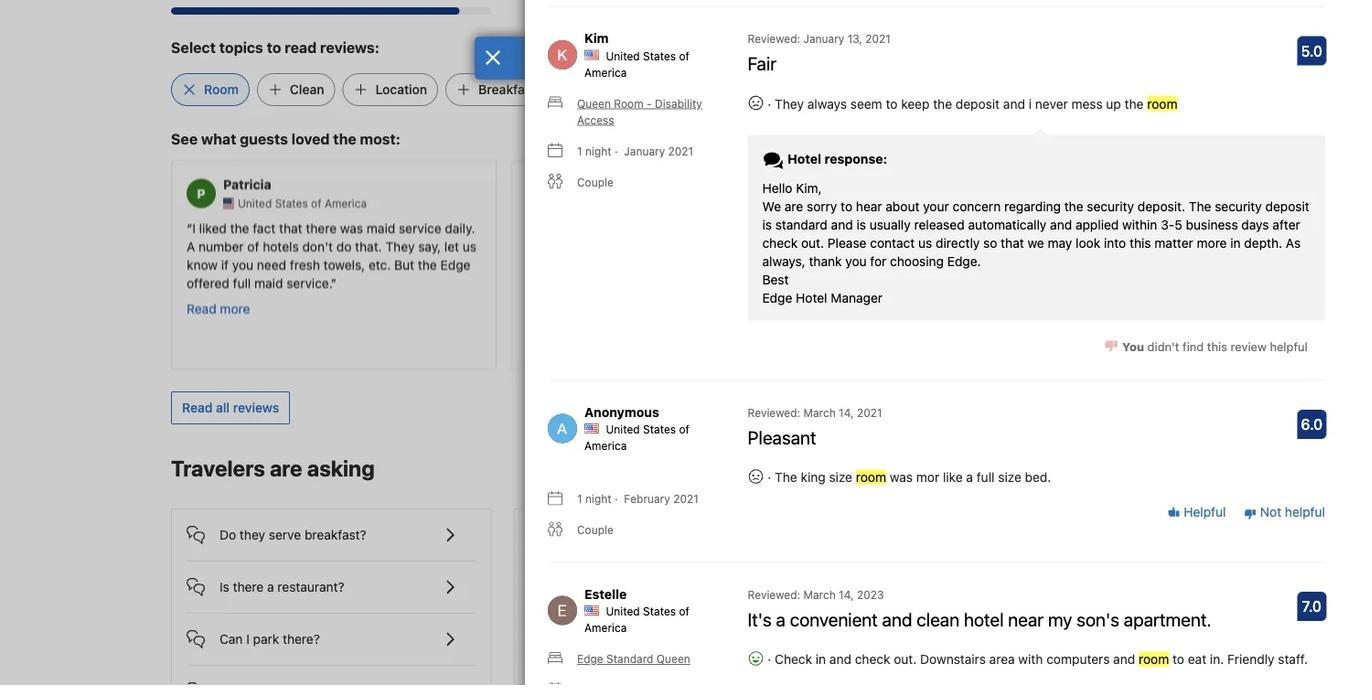 Task type: vqa. For each thing, say whether or not it's contained in the screenshot.
bottom York
no



Task type: locate. For each thing, give the bounding box(es) containing it.
2021
[[866, 32, 891, 45], [669, 144, 694, 157], [857, 406, 883, 419], [674, 493, 699, 505]]

breakfast?
[[305, 527, 367, 543]]

business
[[1187, 217, 1239, 232]]

1 " from the left
[[187, 220, 192, 235]]

the inside " i found it very conveniently located to yankee stadium, the cloisters and many delicious restaurants.
[[583, 238, 602, 253]]

america down "anonymous"
[[585, 440, 627, 452]]

1 horizontal spatial that
[[1001, 235, 1025, 250]]

2 vertical spatial the
[[775, 470, 798, 485]]

14, for it's a convenient and clean hotel near my son's apartment.
[[839, 588, 854, 601]]

night up is there a spa?
[[586, 493, 612, 505]]

" i found it very conveniently located to yankee stadium, the cloisters and many delicious restaurants.
[[527, 220, 800, 272]]

0 vertical spatial hotel
[[788, 152, 822, 167]]

america down kim
[[585, 66, 627, 79]]

room inside queen room - disability access
[[614, 97, 644, 110]]

for
[[871, 253, 887, 268], [1050, 275, 1066, 290]]

2 size from the left
[[999, 470, 1022, 485]]

0 vertical spatial check
[[763, 235, 798, 250]]

there down they
[[233, 580, 264, 595]]

scored 6.0 element
[[1298, 410, 1327, 439]]

january down queen room - disability access
[[624, 144, 666, 157]]

edge.
[[948, 253, 982, 268]]

1 vertical spatial night
[[586, 493, 612, 505]]

select topics to read reviews:
[[171, 39, 380, 56]]

0 horizontal spatial very
[[588, 220, 614, 235]]

king
[[801, 470, 826, 485]]

in right check
[[816, 652, 827, 667]]

0 horizontal spatial "
[[187, 220, 192, 235]]

1 night · january 2021
[[577, 144, 694, 157]]

united states of america up -
[[585, 49, 690, 79]]

they inside '" i liked the fact that there was maid service daily. a number of hotels don't do that.  they say, let us know if you need fresh towels, etc.  but the edge offered full maid service.'
[[386, 238, 415, 253]]

there left spa?
[[576, 527, 607, 543]]

recommend
[[973, 293, 1043, 308]]

1 vertical spatial edge
[[763, 290, 793, 305]]

· down pleasant
[[768, 470, 772, 485]]

2 14, from the top
[[839, 588, 854, 601]]

1 night from the top
[[586, 144, 612, 157]]

2 vertical spatial edge
[[577, 653, 604, 666]]

i up loved
[[927, 293, 931, 308]]

loved
[[917, 311, 953, 327]]

amazing.
[[868, 238, 921, 253]]

1 horizontal spatial united states of america image
[[904, 198, 915, 209]]

us up the choosing
[[919, 235, 933, 250]]

" for don't
[[331, 275, 337, 290]]

room down topics
[[204, 82, 239, 97]]

fact
[[253, 220, 276, 235]]

informative.
[[1045, 257, 1114, 272]]

edge standard queen link
[[548, 651, 691, 667]]

2 horizontal spatial more
[[1198, 235, 1228, 250]]

into
[[1105, 235, 1127, 250]]

0 horizontal spatial read more
[[187, 301, 250, 316]]

1 vertical spatial 14,
[[839, 588, 854, 601]]

hello kim, we are sorry to hear about your concern regarding the security deposit. the security deposit is standard and is usually released automatically and applied within 3-5 business days after check out. please contact us directly so that we may look into this matter more in depth. as always, thank you for choosing edge. best edge hotel manager
[[763, 180, 1310, 305]]

i up a
[[192, 220, 196, 235]]

1 for 1 night · february 2021
[[577, 493, 583, 505]]

the up business
[[1190, 198, 1212, 214]]

there inside '" i liked the fact that there was maid service daily. a number of hotels don't do that.  they say, let us know if you need fresh towels, etc.  but the edge offered full maid service.'
[[306, 220, 337, 235]]

0 horizontal spatial more
[[220, 301, 250, 316]]

2 vertical spatial very
[[1016, 257, 1041, 272]]

0 vertical spatial hotel
[[1072, 293, 1101, 308]]

" for " i liked the fact that there was maid service daily. a number of hotels don't do that.  they say, let us know if you need fresh towels, etc.  but the edge offered full maid service.
[[187, 220, 192, 235]]

0 horizontal spatial united states of america image
[[223, 198, 234, 209]]

and
[[1004, 96, 1026, 111], [832, 217, 854, 232], [1051, 217, 1073, 232], [661, 238, 683, 253], [1007, 238, 1029, 253], [990, 257, 1012, 272], [592, 580, 614, 595], [883, 608, 913, 630], [830, 652, 852, 667], [1114, 652, 1136, 667]]

1 vertical spatial we
[[1118, 257, 1137, 272]]

" inside " everything was wonderful. the staff was amazing. luis, dominic and eric were very helpful, professional and very informative. we liked it so much we reserved it for thanksgiving weekend. i would recommend this hotel to anyone. loved it.
[[868, 220, 873, 235]]

" left "found"
[[527, 220, 533, 235]]

the inside hello kim, we are sorry to hear about your concern regarding the security deposit. the security deposit is standard and is usually released automatically and applied within 3-5 business days after check out. please contact us directly so that we may look into this matter more in depth. as always, thank you for choosing edge. best edge hotel manager
[[1190, 198, 1212, 214]]

i inside '" i liked the fact that there was maid service daily. a number of hotels don't do that.  they say, let us know if you need fresh towels, etc.  but the edge offered full maid service.'
[[192, 220, 196, 235]]

0 vertical spatial more
[[1198, 235, 1228, 250]]

2 " from the left
[[527, 220, 533, 235]]

2 horizontal spatial it
[[1039, 275, 1046, 290]]

us inside '" i liked the fact that there was maid service daily. a number of hotels don't do that.  they say, let us know if you need fresh towels, etc.  but the edge offered full maid service.'
[[463, 238, 477, 253]]

1 vertical spatial march
[[804, 588, 836, 601]]

how and when do i pay? button
[[530, 562, 819, 598]]

was up that.
[[340, 220, 363, 235]]

0 horizontal spatial hotel
[[965, 608, 1004, 630]]

0 vertical spatial out.
[[802, 235, 825, 250]]

there
[[306, 220, 337, 235], [576, 527, 607, 543], [233, 580, 264, 595]]

room left mor on the bottom right of page
[[856, 470, 887, 485]]

6.0
[[1302, 416, 1324, 433]]

room right up at the right top of page
[[1148, 96, 1178, 111]]

was up luis,
[[940, 220, 963, 235]]

2 vertical spatial read
[[182, 400, 213, 415]]

hotel
[[1072, 293, 1101, 308], [965, 608, 1004, 630]]

1 horizontal spatial for
[[1050, 275, 1066, 290]]

is there a spa? button
[[530, 510, 819, 546]]

1 horizontal spatial "
[[527, 220, 533, 235]]

sorry
[[807, 198, 838, 214]]

" inside '" i liked the fact that there was maid service daily. a number of hotels don't do that.  they say, let us know if you need fresh towels, etc.  but the edge offered full maid service.'
[[187, 220, 192, 235]]

not helpful
[[1258, 505, 1326, 520]]

united states of america image up everything
[[904, 198, 915, 209]]

united states of america image for sobeida
[[904, 198, 915, 209]]

hotel left near
[[965, 608, 1004, 630]]

say,
[[418, 238, 441, 253]]

was inside '" i liked the fact that there was maid service daily. a number of hotels don't do that.  they say, let us know if you need fresh towels, etc.  but the edge offered full maid service.'
[[340, 220, 363, 235]]

we inside " everything was wonderful. the staff was amazing. luis, dominic and eric were very helpful, professional and very informative. we liked it so much we reserved it for thanksgiving weekend. i would recommend this hotel to anyone. loved it.
[[963, 275, 980, 290]]

" up a
[[187, 220, 192, 235]]

is there a spa?
[[563, 527, 648, 543]]

1 horizontal spatial we
[[1028, 235, 1045, 250]]

we
[[763, 198, 782, 214], [1118, 257, 1137, 272]]

do up "towels,"
[[337, 238, 352, 253]]

to up the delicious
[[742, 220, 754, 235]]

deposit left i at right
[[956, 96, 1000, 111]]

hotel up kim,
[[788, 152, 822, 167]]

this up the "edge standard queen" 'link'
[[596, 630, 618, 645]]

1 horizontal spatial in
[[1231, 235, 1242, 250]]

free wifi 9.0 meter
[[171, 7, 492, 14]]

reviewed: for it's a convenient and clean hotel near my son's apartment.
[[748, 588, 801, 601]]

1 horizontal spatial out.
[[894, 652, 917, 667]]

america
[[585, 66, 627, 79], [325, 197, 367, 209], [1006, 197, 1048, 209], [585, 440, 627, 452], [585, 622, 627, 635]]

states up -
[[643, 49, 676, 62]]

size right "king"
[[830, 470, 853, 485]]

united states of america for it's a convenient and clean hotel near my son's apartment.
[[585, 605, 690, 635]]

edge down does
[[577, 653, 604, 666]]

· they always seem to keep the deposit and i never mess up the room
[[765, 96, 1178, 111]]

helpful inside button
[[1286, 505, 1326, 520]]

0 vertical spatial march
[[804, 406, 836, 419]]

·
[[768, 96, 772, 111], [615, 144, 618, 157], [768, 470, 772, 485], [615, 493, 618, 505], [768, 652, 772, 667]]

rooms?
[[616, 648, 659, 663]]

read more down the restaurants.
[[527, 282, 591, 297]]

1 horizontal spatial size
[[999, 470, 1022, 485]]

there up don't at top left
[[306, 220, 337, 235]]

0 vertical spatial there
[[306, 220, 337, 235]]

0 horizontal spatial we
[[963, 275, 980, 290]]

0 vertical spatial liked
[[199, 220, 227, 235]]

it's
[[748, 608, 772, 630]]

of down fact
[[247, 238, 259, 253]]

read down the restaurants.
[[527, 282, 557, 297]]

i right the can
[[246, 632, 250, 647]]

1 vertical spatial january
[[624, 144, 666, 157]]

" everything was wonderful. the staff was amazing. luis, dominic and eric were very helpful, professional and very informative. we liked it so much we reserved it for thanksgiving weekend. i would recommend this hotel to anyone. loved it.
[[868, 220, 1148, 327]]

you didn't find this review helpful
[[1123, 340, 1309, 354]]

united for fair
[[606, 49, 640, 62]]

near
[[1009, 608, 1044, 630]]

hotels
[[263, 238, 299, 253]]

0 vertical spatial queen
[[577, 97, 611, 110]]

full
[[233, 275, 251, 290], [977, 470, 995, 485]]

3 " from the left
[[868, 220, 873, 235]]

0 vertical spatial we
[[1028, 235, 1045, 250]]

1 vertical spatial reviewed:
[[748, 406, 801, 419]]

1 vertical spatial liked
[[868, 275, 895, 290]]

· left check
[[768, 652, 772, 667]]

looking?
[[999, 603, 1072, 624]]

hotel down 'thank' on the top of the page
[[796, 290, 828, 305]]

0 vertical spatial deposit
[[956, 96, 1000, 111]]

find
[[1183, 340, 1205, 354]]

1 vertical spatial hotel
[[796, 290, 828, 305]]

1 horizontal spatial check
[[855, 652, 891, 667]]

i for " i liked the fact that there was maid service daily. a number of hotels don't do that.  they say, let us know if you need fresh towels, etc.  but the edge offered full maid service.
[[192, 220, 196, 235]]

fair
[[748, 52, 777, 74]]

us right let
[[463, 238, 477, 253]]

2021 up · the king size room was mor like a full size bed.
[[857, 406, 883, 419]]

read more down offered at the left
[[187, 301, 250, 316]]

liked up "number"
[[199, 220, 227, 235]]

pleasant
[[748, 426, 817, 448]]

couple
[[577, 176, 614, 188], [577, 524, 614, 537]]

united states of america up wonderful.
[[919, 197, 1048, 209]]

2 horizontal spatial edge
[[763, 290, 793, 305]]

· for · the king size room was mor like a full size bed.
[[768, 470, 772, 485]]

the up the restaurants.
[[583, 238, 602, 253]]

this
[[1130, 235, 1152, 250], [1047, 293, 1068, 308], [1208, 340, 1228, 354], [596, 630, 618, 645]]

this down "informative."
[[1047, 293, 1068, 308]]

0 horizontal spatial is
[[763, 217, 772, 232]]

we down into
[[1118, 257, 1137, 272]]

the up the staff
[[1065, 198, 1084, 214]]

to inside " everything was wonderful. the staff was amazing. luis, dominic and eric were very helpful, professional and very informative. we liked it so much we reserved it for thanksgiving weekend. i would recommend this hotel to anyone. loved it.
[[1105, 293, 1117, 308]]

2 night from the top
[[586, 493, 612, 505]]

hotel inside " everything was wonderful. the staff was amazing. luis, dominic and eric were very helpful, professional and very informative. we liked it so much we reserved it for thanksgiving weekend. i would recommend this hotel to anyone. loved it.
[[1072, 293, 1101, 308]]

helpful right review
[[1271, 340, 1309, 354]]

1 horizontal spatial it
[[899, 275, 906, 290]]

united for pleasant
[[606, 423, 640, 436]]

0 vertical spatial helpful
[[1271, 340, 1309, 354]]

1 horizontal spatial maid
[[367, 220, 396, 235]]

they
[[775, 96, 805, 111], [386, 238, 415, 253]]

2 march from the top
[[804, 588, 836, 601]]

i inside " i found it very conveniently located to yankee stadium, the cloisters and many delicious restaurants.
[[533, 220, 536, 235]]

14, left 2023
[[839, 588, 854, 601]]

1 reviewed: from the top
[[748, 32, 801, 45]]

scored 5.0 element
[[1298, 36, 1327, 65]]

of
[[679, 49, 690, 62], [311, 197, 322, 209], [992, 197, 1003, 209], [247, 238, 259, 253], [679, 423, 690, 436], [679, 605, 690, 618]]

very inside " i found it very conveniently located to yankee stadium, the cloisters and many delicious restaurants.
[[588, 220, 614, 235]]

2 horizontal spatial the
[[1190, 198, 1212, 214]]

1 couple from the top
[[577, 176, 614, 188]]

" inside " i found it very conveniently located to yankee stadium, the cloisters and many delicious restaurants.
[[527, 220, 533, 235]]

reviewed: up it's
[[748, 588, 801, 601]]

and up please
[[832, 217, 854, 232]]

0 horizontal spatial full
[[233, 275, 251, 290]]

room left -
[[614, 97, 644, 110]]

0 horizontal spatial maid
[[254, 275, 283, 290]]

of up disability
[[679, 49, 690, 62]]

0 vertical spatial edge
[[441, 257, 471, 272]]

1 vertical spatial is
[[220, 580, 230, 595]]

my
[[1049, 608, 1073, 630]]

1 for 1 night · january 2021
[[577, 144, 583, 157]]

the up eric on the top of the page
[[1033, 220, 1055, 235]]

deposit up after
[[1266, 198, 1310, 214]]

united states of america down how and when do i pay?
[[585, 605, 690, 635]]

night for 1 night · february 2021
[[586, 493, 612, 505]]

do inside button
[[653, 580, 668, 595]]

in.
[[1211, 652, 1225, 667]]

size left the bed.
[[999, 470, 1022, 485]]

fresh
[[290, 257, 320, 272]]

eric
[[1033, 238, 1055, 253]]

mess
[[1072, 96, 1103, 111]]

reviewed: march 14, 2021
[[748, 406, 883, 419]]

14, for pleasant
[[839, 406, 854, 419]]

asking
[[307, 456, 375, 481]]

" down would
[[966, 311, 971, 327]]

0 vertical spatial reviewed:
[[748, 32, 801, 45]]

0 vertical spatial is
[[563, 527, 572, 543]]

service
[[399, 220, 442, 235]]

may
[[1048, 235, 1073, 250]]

united down 'estelle'
[[606, 605, 640, 618]]

are up standard at the right of the page
[[785, 198, 804, 214]]

reviewed: january 13, 2021
[[748, 32, 891, 45]]

in inside hello kim, we are sorry to hear about your concern regarding the security deposit. the security deposit is standard and is usually released automatically and applied within 3-5 business days after check out. please contact us directly so that we may look into this matter more in depth. as always, thank you for choosing edge. best edge hotel manager
[[1231, 235, 1242, 250]]

" down "towels,"
[[331, 275, 337, 290]]

read
[[527, 282, 557, 297], [187, 301, 217, 316], [182, 400, 213, 415]]

we down 'hello'
[[763, 198, 782, 214]]

read more button
[[187, 299, 250, 317]]

0 horizontal spatial check
[[763, 235, 798, 250]]

1 vertical spatial there
[[576, 527, 607, 543]]

full inside '" i liked the fact that there was maid service daily. a number of hotels don't do that.  they say, let us know if you need fresh towels, etc.  but the edge offered full maid service.'
[[233, 275, 251, 290]]

1 size from the left
[[830, 470, 853, 485]]

united states of america image
[[223, 198, 234, 209], [904, 198, 915, 209]]

but
[[395, 257, 415, 272]]

0 horizontal spatial are
[[270, 456, 303, 481]]

1 horizontal spatial there
[[306, 220, 337, 235]]

know
[[187, 257, 218, 272]]

and right how
[[592, 580, 614, 595]]

2 united states of america image from the left
[[904, 198, 915, 209]]

0 horizontal spatial edge
[[441, 257, 471, 272]]

concern
[[953, 198, 1001, 214]]

2023
[[857, 588, 885, 601]]

edge down let
[[441, 257, 471, 272]]

check up always,
[[763, 235, 798, 250]]

1 vertical spatial we
[[963, 275, 980, 290]]

room
[[1148, 96, 1178, 111], [856, 470, 887, 485], [1139, 652, 1170, 667]]

0 vertical spatial read
[[527, 282, 557, 297]]

we inside " everything was wonderful. the staff was amazing. luis, dominic and eric were very helpful, professional and very informative. we liked it so much we reserved it for thanksgiving weekend. i would recommend this hotel to anyone. loved it.
[[1118, 257, 1137, 272]]

1 vertical spatial check
[[855, 652, 891, 667]]

1 horizontal spatial the
[[1033, 220, 1055, 235]]

14, up · the king size room was mor like a full size bed.
[[839, 406, 854, 419]]

1 horizontal spatial so
[[984, 235, 998, 250]]

" for professional
[[966, 311, 971, 327]]

united
[[606, 49, 640, 62], [238, 197, 272, 209], [919, 197, 953, 209], [606, 423, 640, 436], [606, 605, 640, 618]]

we down edge.
[[963, 275, 980, 290]]

a
[[967, 470, 974, 485], [610, 527, 617, 543], [267, 580, 274, 595], [777, 608, 786, 630], [999, 657, 1006, 673]]

0 horizontal spatial that
[[279, 220, 303, 235]]

liked down the helpful,
[[868, 275, 895, 290]]

7.0
[[1303, 598, 1323, 615]]

0 vertical spatial "
[[331, 275, 337, 290]]

1 united states of america image from the left
[[223, 198, 234, 209]]

2 vertical spatial reviewed:
[[748, 588, 801, 601]]

0 horizontal spatial size
[[830, 470, 853, 485]]

hotel response:
[[785, 152, 888, 167]]

1 14, from the top
[[839, 406, 854, 419]]

0 horizontal spatial do
[[337, 238, 352, 253]]

0 horizontal spatial we
[[763, 198, 782, 214]]

is
[[563, 527, 572, 543], [220, 580, 230, 595]]

spa?
[[621, 527, 648, 543]]

1 horizontal spatial queen
[[657, 653, 691, 666]]

1 horizontal spatial january
[[804, 32, 845, 45]]

professional
[[915, 257, 987, 272]]

delicious
[[722, 238, 774, 253]]

1 horizontal spatial read more
[[527, 282, 591, 297]]

more down business
[[1198, 235, 1228, 250]]

i for " i found it very conveniently located to yankee stadium, the cloisters and many delicious restaurants.
[[533, 220, 536, 235]]

" for " everything was wonderful. the staff was amazing. luis, dominic and eric were very helpful, professional and very informative. we liked it so much we reserved it for thanksgiving weekend. i would recommend this hotel to anyone. loved it.
[[868, 220, 873, 235]]

maid down the need
[[254, 275, 283, 290]]

0 vertical spatial do
[[337, 238, 352, 253]]

"
[[331, 275, 337, 290], [966, 311, 971, 327]]

reviewed: march 14, 2023
[[748, 588, 885, 601]]

to left hear
[[841, 198, 853, 214]]

0 vertical spatial the
[[1190, 198, 1212, 214]]

march up convenient
[[804, 588, 836, 601]]

that inside '" i liked the fact that there was maid service daily. a number of hotels don't do that.  they say, let us know if you need fresh towels, etc.  but the edge offered full maid service.'
[[279, 220, 303, 235]]

2 1 from the top
[[577, 493, 583, 505]]

3 reviewed: from the top
[[748, 588, 801, 601]]

1 vertical spatial "
[[966, 311, 971, 327]]

states up property
[[643, 605, 676, 618]]

edge inside 'link'
[[577, 653, 604, 666]]

january left 13,
[[804, 32, 845, 45]]

united states of america for fair
[[585, 49, 690, 79]]

1 horizontal spatial room
[[614, 97, 644, 110]]

you right if
[[232, 257, 254, 272]]

sobeida
[[904, 177, 955, 192]]

america up smoking
[[585, 622, 627, 635]]

0 horizontal spatial the
[[775, 470, 798, 485]]

0 horizontal spatial for
[[871, 253, 887, 268]]

us inside hello kim, we are sorry to hear about your concern regarding the security deposit. the security deposit is standard and is usually released automatically and applied within 3-5 business days after check out. please contact us directly so that we may look into this matter more in depth. as always, thank you for choosing edge. best edge hotel manager
[[919, 235, 933, 250]]

pay?
[[678, 580, 706, 595]]

it inside " i found it very conveniently located to yankee stadium, the cloisters and many delicious restaurants.
[[577, 220, 585, 235]]

1 vertical spatial they
[[386, 238, 415, 253]]

hotel inside hello kim, we are sorry to hear about your concern regarding the security deposit. the security deposit is standard and is usually released automatically and applied within 3-5 business days after check out. please contact us directly so that we may look into this matter more in depth. as always, thank you for choosing edge. best edge hotel manager
[[796, 290, 828, 305]]

united states of america image for patricia
[[223, 198, 234, 209]]

1 horizontal spatial more
[[560, 282, 591, 297]]

read for read more button
[[187, 301, 217, 316]]

0 vertical spatial we
[[763, 198, 782, 214]]

is up how
[[563, 527, 572, 543]]

0 vertical spatial very
[[588, 220, 614, 235]]

this inside hello kim, we are sorry to hear about your concern regarding the security deposit. the security deposit is standard and is usually released automatically and applied within 3-5 business days after check out. please contact us directly so that we may look into this matter more in depth. as always, thank you for choosing edge. best edge hotel manager
[[1130, 235, 1152, 250]]

1 horizontal spatial edge
[[577, 653, 604, 666]]

check
[[763, 235, 798, 250], [855, 652, 891, 667]]

is there a restaurant? button
[[187, 562, 477, 598]]

1 vertical spatial full
[[977, 470, 995, 485]]

0 horizontal spatial they
[[386, 238, 415, 253]]

0 horizontal spatial liked
[[199, 220, 227, 235]]

full right like
[[977, 470, 995, 485]]

1 vertical spatial queen
[[657, 653, 691, 666]]

queen inside 'link'
[[657, 653, 691, 666]]

1 horizontal spatial us
[[919, 235, 933, 250]]

for down contact
[[871, 253, 887, 268]]

close image
[[485, 50, 502, 65]]

united states of america down "anonymous"
[[585, 423, 690, 452]]

states for it's a convenient and clean hotel near my son's apartment.
[[643, 605, 676, 618]]

2 reviewed: from the top
[[748, 406, 801, 419]]

after
[[1273, 217, 1301, 232]]

travelers are asking
[[171, 456, 375, 481]]

there?
[[283, 632, 320, 647]]

this inside " everything was wonderful. the staff was amazing. luis, dominic and eric were very helpful, professional and very informative. we liked it so much we reserved it for thanksgiving weekend. i would recommend this hotel to anyone. loved it.
[[1047, 293, 1068, 308]]

america for fair
[[585, 66, 627, 79]]

reviewed: for pleasant
[[748, 406, 801, 419]]

it right "found"
[[577, 220, 585, 235]]

1 vertical spatial for
[[1050, 275, 1066, 290]]

2 couple from the top
[[577, 524, 614, 537]]

in left "depth." at the right
[[1231, 235, 1242, 250]]

you down please
[[846, 253, 867, 268]]

we inside hello kim, we are sorry to hear about your concern regarding the security deposit. the security deposit is standard and is usually released automatically and applied within 3-5 business days after check out. please contact us directly so that we may look into this matter more in depth. as always, thank you for choosing edge. best edge hotel manager
[[1028, 235, 1045, 250]]

more
[[1198, 235, 1228, 250], [560, 282, 591, 297], [220, 301, 250, 316]]

everything
[[873, 220, 936, 235]]

the right keep
[[934, 96, 953, 111]]

would
[[934, 293, 969, 308]]

0 horizontal spatial queen
[[577, 97, 611, 110]]

can i park there? button
[[187, 614, 477, 651]]

i left pay?
[[672, 580, 675, 595]]

that down 'automatically'
[[1001, 235, 1025, 250]]

· for · check in and check out.  downstairs area with computers and room to eat in.  friendly staff.
[[768, 652, 772, 667]]

2 horizontal spatial "
[[868, 220, 873, 235]]

1 1 from the top
[[577, 144, 583, 157]]

queen up access
[[577, 97, 611, 110]]

1 march from the top
[[804, 406, 836, 419]]

that inside hello kim, we are sorry to hear about your concern regarding the security deposit. the security deposit is standard and is usually released automatically and applied within 3-5 business days after check out. please contact us directly so that we may look into this matter more in depth. as always, thank you for choosing edge. best edge hotel manager
[[1001, 235, 1025, 250]]



Task type: describe. For each thing, give the bounding box(es) containing it.
more inside hello kim, we are sorry to hear about your concern regarding the security deposit. the security deposit is standard and is usually released automatically and applied within 3-5 business days after check out. please contact us directly so that we may look into this matter more in depth. as always, thank you for choosing edge. best edge hotel manager
[[1198, 235, 1228, 250]]

· down queen room - disability access link at the top
[[615, 144, 618, 157]]

was right the staff
[[1089, 220, 1112, 235]]

march for pleasant
[[804, 406, 836, 419]]

helpful button
[[1168, 504, 1227, 522]]

patricia
[[223, 177, 271, 192]]

of up 1 night · february 2021
[[679, 423, 690, 436]]

america up that.
[[325, 197, 367, 209]]

0 horizontal spatial room
[[204, 82, 239, 97]]

still
[[963, 603, 995, 624]]

standard
[[607, 653, 654, 666]]

son's
[[1077, 608, 1120, 630]]

deposit inside hello kim, we are sorry to hear about your concern regarding the security deposit. the security deposit is standard and is usually released automatically and applied within 3-5 business days after check out. please contact us directly so that we may look into this matter more in depth. as always, thank you for choosing edge. best edge hotel manager
[[1266, 198, 1310, 214]]

· check in and check out.  downstairs area with computers and room to eat in.  friendly staff.
[[765, 652, 1309, 667]]

2 security from the left
[[1216, 198, 1263, 214]]

i
[[1029, 96, 1032, 111]]

is for is there a spa?
[[563, 527, 572, 543]]

states for pleasant
[[643, 423, 676, 436]]

more inside button
[[220, 301, 250, 316]]

thanksgiving
[[1070, 275, 1148, 290]]

smoking
[[563, 648, 612, 663]]

queen inside queen room - disability access
[[577, 97, 611, 110]]

the left fact
[[230, 220, 249, 235]]

matter
[[1155, 235, 1194, 250]]

a
[[187, 238, 195, 253]]

a inside button
[[999, 657, 1006, 673]]

1 horizontal spatial very
[[1016, 257, 1041, 272]]

2 vertical spatial room
[[1139, 652, 1170, 667]]

the right up at the right top of page
[[1125, 96, 1144, 111]]

read all reviews
[[182, 400, 279, 415]]

5.0
[[1302, 42, 1323, 59]]

this is a carousel with rotating slides. it displays featured reviews of the property. use the next and previous buttons to navigate. region
[[156, 152, 1192, 377]]

1 vertical spatial in
[[816, 652, 827, 667]]

have
[[676, 630, 703, 645]]

america up 'automatically'
[[1006, 197, 1048, 209]]

weekend.
[[868, 293, 924, 308]]

check inside hello kim, we are sorry to hear about your concern regarding the security deposit. the security deposit is standard and is usually released automatically and applied within 3-5 business days after check out. please contact us directly so that we may look into this matter more in depth. as always, thank you for choosing edge. best edge hotel manager
[[763, 235, 798, 250]]

directly
[[936, 235, 980, 250]]

coviello
[[564, 177, 614, 192]]

seem
[[851, 96, 883, 111]]

1 vertical spatial read more
[[187, 301, 250, 316]]

· for · they always seem to keep the deposit and i never mess up the room
[[768, 96, 772, 111]]

and inside " i found it very conveniently located to yankee stadium, the cloisters and many delicious restaurants.
[[661, 238, 683, 253]]

scored 7.0 element
[[1298, 592, 1327, 621]]

out. inside hello kim, we are sorry to hear about your concern regarding the security deposit. the security deposit is standard and is usually released automatically and applied within 3-5 business days after check out. please contact us directly so that we may look into this matter more in depth. as always, thank you for choosing edge. best edge hotel manager
[[802, 235, 825, 250]]

your
[[924, 198, 950, 214]]

read for read all reviews button
[[182, 400, 213, 415]]

wonderful.
[[966, 220, 1029, 235]]

so inside " everything was wonderful. the staff was amazing. luis, dominic and eric were very helpful, professional and very informative. we liked it so much we reserved it for thanksgiving weekend. i would recommend this hotel to anyone. loved it.
[[910, 275, 924, 290]]

hear
[[856, 198, 883, 214]]

was left mor on the bottom right of page
[[890, 470, 913, 485]]

it.
[[956, 311, 966, 327]]

united for it's a convenient and clean hotel near my son's apartment.
[[606, 605, 640, 618]]

number
[[199, 238, 244, 253]]

the inside " everything was wonderful. the staff was amazing. luis, dominic and eric were very helpful, professional and very informative. we liked it so much we reserved it for thanksgiving weekend. i would recommend this hotel to anyone. loved it.
[[1033, 220, 1055, 235]]

let
[[445, 238, 460, 253]]

and down convenient
[[830, 652, 852, 667]]

states up fact
[[275, 197, 308, 209]]

kim
[[585, 30, 609, 46]]

2 horizontal spatial very
[[1090, 238, 1116, 253]]

1 is from the left
[[763, 217, 772, 232]]

kim,
[[796, 180, 822, 195]]

days
[[1242, 217, 1270, 232]]

and down 2023
[[883, 608, 913, 630]]

p
[[197, 185, 206, 201]]

united states of america up don't at top left
[[238, 197, 367, 209]]

america for it's a convenient and clean hotel near my son's apartment.
[[585, 622, 627, 635]]

always,
[[763, 253, 806, 268]]

with
[[1019, 652, 1044, 667]]

the right loved
[[333, 130, 357, 148]]

edge inside '" i liked the fact that there was maid service daily. a number of hotels don't do that.  they say, let us know if you need fresh towels, etc.  but the edge offered full maid service.'
[[441, 257, 471, 272]]

ask a question button
[[962, 649, 1073, 682]]

and up may
[[1051, 217, 1073, 232]]

you inside hello kim, we are sorry to hear about your concern regarding the security deposit. the security deposit is standard and is usually released automatically and applied within 3-5 business days after check out. please contact us directly so that we may look into this matter more in depth. as always, thank you for choosing edge. best edge hotel manager
[[846, 253, 867, 268]]

0 vertical spatial room
[[1148, 96, 1178, 111]]

and down 'automatically'
[[1007, 238, 1029, 253]]

standard
[[776, 217, 828, 232]]

reviews:
[[320, 39, 380, 56]]

the inside hello kim, we are sorry to hear about your concern regarding the security deposit. the security deposit is standard and is usually released automatically and applied within 3-5 business days after check out. please contact us directly so that we may look into this matter more in depth. as always, thank you for choosing edge. best edge hotel manager
[[1065, 198, 1084, 214]]

there for is there a restaurant?
[[233, 580, 264, 595]]

question
[[1009, 657, 1062, 673]]

to left read
[[267, 39, 281, 56]]

the down say,
[[418, 257, 437, 272]]

to left eat
[[1173, 652, 1185, 667]]

1 security from the left
[[1088, 198, 1135, 214]]

for inside hello kim, we are sorry to hear about your concern regarding the security deposit. the security deposit is standard and is usually released automatically and applied within 3-5 business days after check out. please contact us directly so that we may look into this matter more in depth. as always, thank you for choosing edge. best edge hotel manager
[[871, 253, 887, 268]]

many
[[686, 238, 718, 253]]

1 horizontal spatial full
[[977, 470, 995, 485]]

dominic
[[956, 238, 1004, 253]]

manager
[[831, 290, 883, 305]]

can i park there?
[[220, 632, 320, 647]]

clean
[[917, 608, 960, 630]]

do
[[220, 527, 236, 543]]

review
[[1231, 340, 1267, 354]]

united down sobeida
[[919, 197, 953, 209]]

a right like
[[967, 470, 974, 485]]

this inside does this property have non- smoking rooms?
[[596, 630, 618, 645]]

march for it's a convenient and clean hotel near my son's apartment.
[[804, 588, 836, 601]]

reviewed: for fair
[[748, 32, 801, 45]]

1 vertical spatial maid
[[254, 275, 283, 290]]

see
[[171, 130, 198, 148]]

how and when do i pay?
[[563, 580, 706, 595]]

united states of america for pleasant
[[585, 423, 690, 452]]

automatically
[[969, 217, 1047, 232]]

· left february
[[615, 493, 618, 505]]

0 horizontal spatial january
[[624, 144, 666, 157]]

0 horizontal spatial deposit
[[956, 96, 1000, 111]]

a left spa?
[[610, 527, 617, 543]]

property
[[621, 630, 672, 645]]

night for 1 night · january 2021
[[586, 144, 612, 157]]

liked inside '" i liked the fact that there was maid service daily. a number of hotels don't do that.  they say, let us know if you need fresh towels, etc.  but the edge offered full maid service.'
[[199, 220, 227, 235]]

check
[[775, 652, 813, 667]]

2021 right 13,
[[866, 32, 891, 45]]

states for fair
[[643, 49, 676, 62]]

0 vertical spatial january
[[804, 32, 845, 45]]

to inside hello kim, we are sorry to hear about your concern regarding the security deposit. the security deposit is standard and is usually released automatically and applied within 3-5 business days after check out. please contact us directly so that we may look into this matter more in depth. as always, thank you for choosing edge. best edge hotel manager
[[841, 198, 853, 214]]

read all reviews button
[[171, 392, 290, 425]]

i for can i park there?
[[246, 632, 250, 647]]

to left keep
[[886, 96, 898, 111]]

does
[[563, 630, 593, 645]]

1 night · february 2021
[[577, 493, 699, 505]]

reserved
[[984, 275, 1035, 290]]

and inside button
[[592, 580, 614, 595]]

don't
[[302, 238, 333, 253]]

is there a restaurant?
[[220, 580, 345, 595]]

and left i at right
[[1004, 96, 1026, 111]]

anyone.
[[868, 311, 914, 327]]

are inside hello kim, we are sorry to hear about your concern regarding the security deposit. the security deposit is standard and is usually released automatically and applied within 3-5 business days after check out. please contact us directly so that we may look into this matter more in depth. as always, thank you for choosing edge. best edge hotel manager
[[785, 198, 804, 214]]

it's a convenient and clean hotel near my son's apartment.
[[748, 608, 1212, 630]]

1 vertical spatial out.
[[894, 652, 917, 667]]

you inside '" i liked the fact that there was maid service daily. a number of hotels don't do that.  they say, let us know if you need fresh towels, etc.  but the edge offered full maid service.'
[[232, 257, 254, 272]]

of up 'automatically'
[[992, 197, 1003, 209]]

do inside '" i liked the fact that there was maid service daily. a number of hotels don't do that.  they say, let us know if you need fresh towels, etc.  but the edge offered full maid service.'
[[337, 238, 352, 253]]

regarding
[[1005, 198, 1062, 214]]

2 is from the left
[[857, 217, 867, 232]]

we inside hello kim, we are sorry to hear about your concern regarding the security deposit. the security deposit is standard and is usually released automatically and applied within 3-5 business days after check out. please contact us directly so that we may look into this matter more in depth. as always, thank you for choosing edge. best edge hotel manager
[[763, 198, 782, 214]]

still looking?
[[963, 603, 1072, 624]]

1 vertical spatial room
[[856, 470, 887, 485]]

of up don't at top left
[[311, 197, 322, 209]]

united down patricia
[[238, 197, 272, 209]]

a left restaurant?
[[267, 580, 274, 595]]

helpful
[[1181, 505, 1227, 520]]

is for is there a restaurant?
[[220, 580, 230, 595]]

were
[[1058, 238, 1087, 253]]

13,
[[848, 32, 863, 45]]

2021 down disability
[[669, 144, 694, 157]]

i inside " everything was wonderful. the staff was amazing. luis, dominic and eric were very helpful, professional and very informative. we liked it so much we reserved it for thanksgiving weekend. i would recommend this hotel to anyone. loved it.
[[927, 293, 931, 308]]

mor
[[917, 470, 940, 485]]

this right find
[[1208, 340, 1228, 354]]

does this property have non- smoking rooms?
[[563, 630, 735, 663]]

0 vertical spatial they
[[775, 96, 805, 111]]

etc.
[[369, 257, 391, 272]]

service.
[[287, 275, 331, 290]]

access
[[577, 113, 615, 126]]

that.
[[355, 238, 382, 253]]

america for pleasant
[[585, 440, 627, 452]]

" for " i found it very conveniently located to yankee stadium, the cloisters and many delicious restaurants.
[[527, 220, 533, 235]]

of down pay?
[[679, 605, 690, 618]]

a right it's
[[777, 608, 786, 630]]

choosing
[[891, 253, 944, 268]]

loved
[[292, 130, 330, 148]]

restaurants.
[[527, 257, 596, 272]]

and up reserved
[[990, 257, 1012, 272]]

guests
[[240, 130, 288, 148]]

eat
[[1189, 652, 1207, 667]]

of inside '" i liked the fact that there was maid service daily. a number of hotels don't do that.  they say, let us know if you need fresh towels, etc.  but the edge offered full maid service.'
[[247, 238, 259, 253]]

convenient
[[790, 608, 878, 630]]

so inside hello kim, we are sorry to hear about your concern regarding the security deposit. the security deposit is standard and is usually released automatically and applied within 3-5 business days after check out. please contact us directly so that we may look into this matter more in depth. as always, thank you for choosing edge. best edge hotel manager
[[984, 235, 998, 250]]

edge inside hello kim, we are sorry to hear about your concern regarding the security deposit. the security deposit is standard and is usually released automatically and applied within 3-5 business days after check out. please contact us directly so that we may look into this matter more in depth. as always, thank you for choosing edge. best edge hotel manager
[[763, 290, 793, 305]]

and right computers
[[1114, 652, 1136, 667]]

to inside " i found it very conveniently located to yankee stadium, the cloisters and many delicious restaurants.
[[742, 220, 754, 235]]

for inside " everything was wonderful. the staff was amazing. luis, dominic and eric were very helpful, professional and very informative. we liked it so much we reserved it for thanksgiving weekend. i would recommend this hotel to anyone. loved it.
[[1050, 275, 1066, 290]]

" i liked the fact that there was maid service daily. a number of hotels don't do that.  they say, let us know if you need fresh towels, etc.  but the edge offered full maid service.
[[187, 220, 477, 290]]

1 vertical spatial more
[[560, 282, 591, 297]]

see what guests loved the most:
[[171, 130, 401, 148]]

2021 up the is there a spa? button at the bottom of page
[[674, 493, 699, 505]]

states up wonderful.
[[956, 197, 989, 209]]

clean
[[290, 82, 324, 97]]

liked inside " everything was wonderful. the staff was amazing. luis, dominic and eric were very helpful, professional and very informative. we liked it so much we reserved it for thanksgiving weekend. i would recommend this hotel to anyone. loved it.
[[868, 275, 895, 290]]

towels,
[[324, 257, 365, 272]]

best
[[763, 272, 789, 287]]

there for is there a spa?
[[576, 527, 607, 543]]



